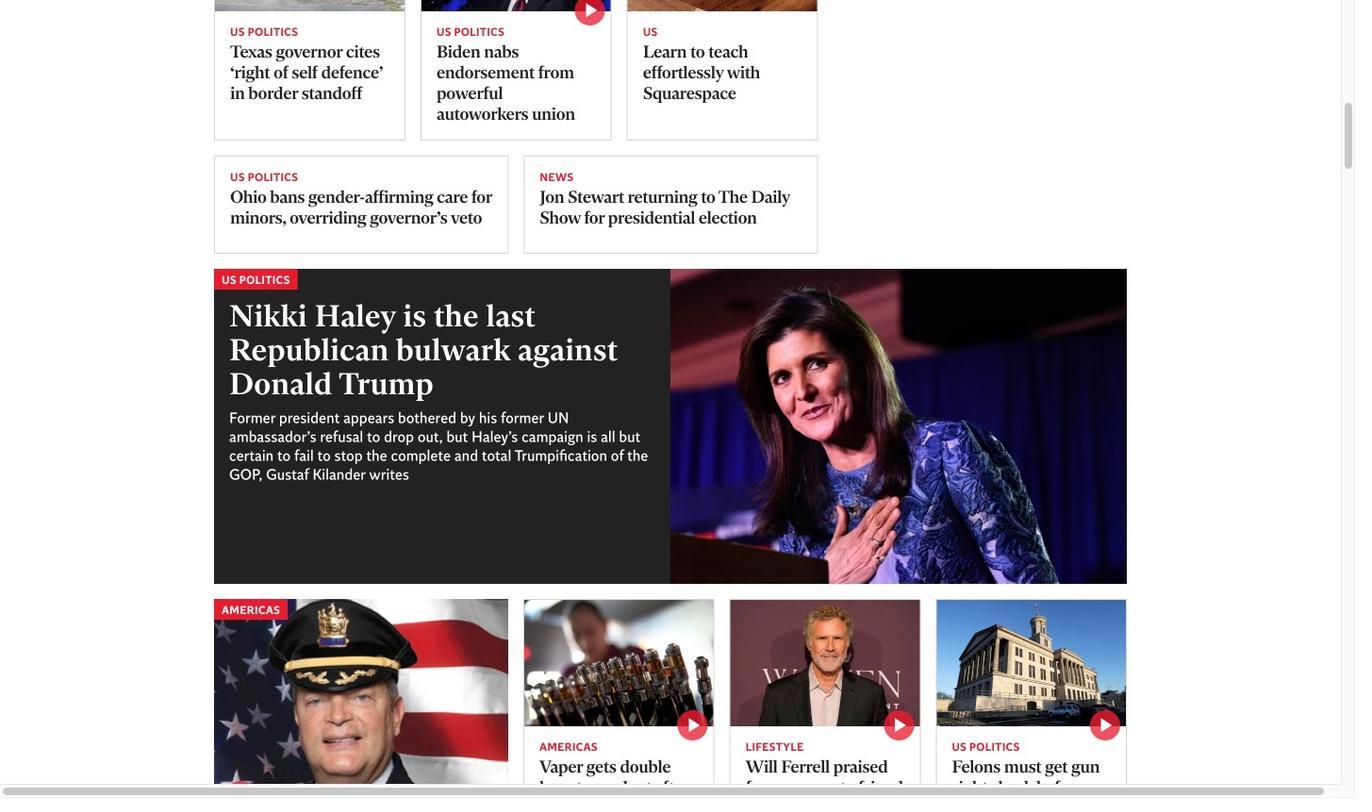 Task type: locate. For each thing, give the bounding box(es) containing it.
read more about sqaurespace cooking.png image
[[628, 0, 818, 11]]

<p>will ferrell praised for expressing he had 'zero knowledge' about transgender community when friend came out</p> image
[[731, 600, 920, 726]]



Task type: vqa. For each thing, say whether or not it's contained in the screenshot.
search text box
no



Task type: describe. For each thing, give the bounding box(es) containing it.
<p>scientists are unclear on the full long-term effects of vaping </p> image
[[525, 600, 714, 726]]

<p>a texas department of public safety officer guards an entrance to shelby park, thursday, jan. 11, 2024, in eagle pass, texas</p> image
[[215, 0, 405, 11]]

<p>sheriff richard berdnik</p> image
[[214, 599, 508, 795]]

<p>joe biden speaks during the united auto workers' convention </p> image
[[422, 0, 611, 11]]

<p>republican presidential hopeful and former un ambassador nikki haley speaks after results came in for the new hampshire primaries during a watch party in concord, new hampshire, on january 23, 2024</p> image
[[671, 269, 1127, 584]]

<p>the tennessee capitol in nashville, where officials say felons will have to restore gun rights before they can vote </p> image
[[937, 600, 1126, 726]]



